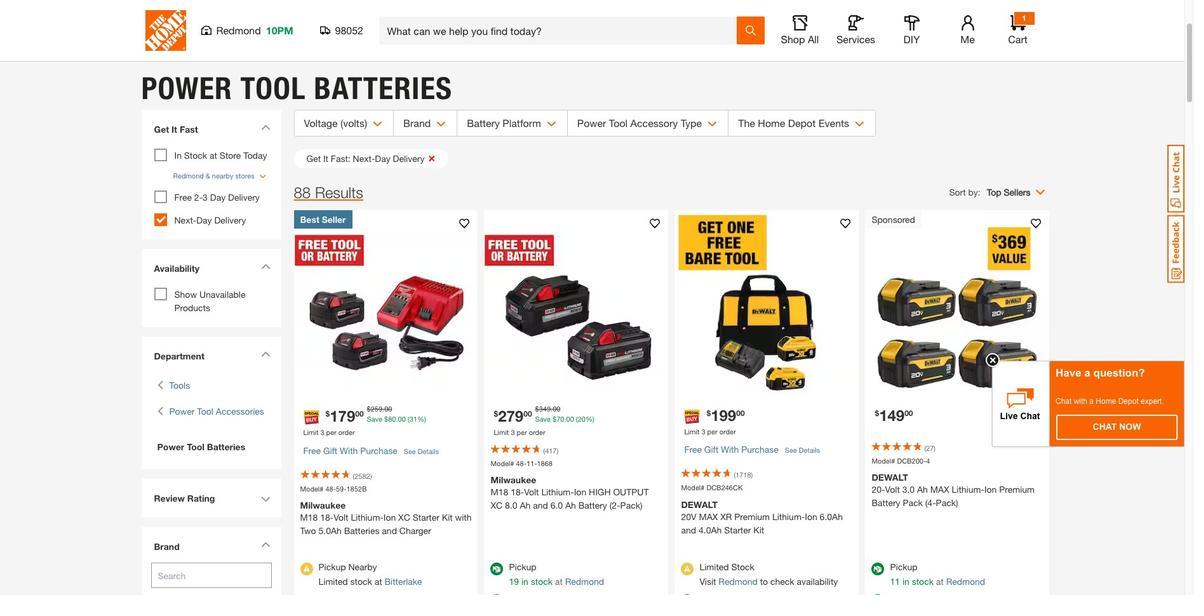 Task type: vqa. For each thing, say whether or not it's contained in the screenshot.
the "1"
yes



Task type: locate. For each thing, give the bounding box(es) containing it.
dewalt inside dewalt 20v max xr premium lithium-ion 6.0ah and 4.0ah starter kit
[[681, 499, 718, 510]]

max up (4-
[[931, 484, 950, 495]]

availability
[[797, 576, 838, 587]]

expert.
[[1141, 397, 1164, 406]]

see for 179
[[404, 447, 416, 455]]

0 horizontal spatial depot
[[788, 117, 816, 129]]

4.0ah
[[699, 524, 722, 535]]

1 vertical spatial xc
[[398, 512, 410, 523]]

tools
[[169, 380, 190, 391]]

get it fast link
[[148, 116, 275, 145]]

$ left 259
[[326, 409, 330, 419]]

1 vertical spatial 18-
[[320, 512, 334, 523]]

1 vertical spatial home
[[1096, 397, 1117, 406]]

home up chat
[[1096, 397, 1117, 406]]

2 stock from the left
[[531, 576, 553, 587]]

0 horizontal spatial next-
[[174, 215, 196, 226]]

ah inside dewalt 20-volt 3.0 ah max lithium-ion premium battery pack (4-pack)
[[917, 484, 928, 495]]

$ up model# dcb200-4
[[875, 408, 879, 418]]

in right 19 in the left bottom of the page
[[522, 576, 529, 587]]

best
[[300, 214, 319, 225]]

$ left 20
[[553, 415, 557, 423]]

pickup up 19 in the left bottom of the page
[[509, 562, 537, 572]]

2 caret icon image from the top
[[261, 264, 270, 269]]

open arrow image right "type"
[[708, 121, 717, 127]]

1 horizontal spatial open arrow image
[[708, 121, 717, 127]]

volt inside 'milwaukee m18 18-volt lithium-ion xc starter kit with two 5.0ah batteries and charger'
[[334, 512, 349, 523]]

xc left '8.0'
[[491, 500, 503, 511]]

(2-
[[610, 500, 620, 511]]

1 save from the left
[[367, 415, 383, 423]]

2 horizontal spatial ah
[[917, 484, 928, 495]]

details for 199
[[799, 446, 820, 454]]

2 open arrow image from the left
[[708, 121, 717, 127]]

0 horizontal spatial xc
[[398, 512, 410, 523]]

0 vertical spatial m18
[[491, 487, 508, 497]]

0 horizontal spatial redmond link
[[565, 576, 604, 587]]

caret icon image for availability
[[261, 264, 270, 269]]

( inside $ 259 . 00 save $ 80 . 00 ( 31 %) limit 3 per order
[[408, 415, 410, 423]]

free for 179
[[303, 445, 321, 456]]

free gift with purchase see details up ( 2582 )
[[303, 445, 439, 456]]

0 horizontal spatial open arrow image
[[437, 121, 446, 127]]

2 %) from the left
[[586, 415, 595, 423]]

0 horizontal spatial order
[[338, 428, 355, 436]]

at inside pickup 19 in stock at redmond
[[555, 576, 563, 587]]

1 vertical spatial get
[[307, 153, 321, 164]]

free gift with purchase button for 179
[[303, 438, 398, 463]]

1 horizontal spatial stock
[[531, 576, 553, 587]]

48- left 1852b
[[326, 484, 336, 493]]

2 vertical spatial batteries
[[344, 525, 380, 536]]

1 redmond link from the left
[[565, 576, 604, 587]]

free gift with purchase button up '( 1718 )'
[[685, 437, 779, 463]]

xc inside 'milwaukee m18 18-volt lithium-ion xc starter kit with two 5.0ah batteries and charger'
[[398, 512, 410, 523]]

with down limit 3 per order
[[721, 444, 739, 455]]

m18 up two
[[300, 512, 318, 523]]

free for 199
[[685, 444, 702, 455]]

0 horizontal spatial gift
[[323, 445, 337, 456]]

0 vertical spatial dewalt
[[872, 472, 908, 483]]

open arrow image inside power tool accessory type link
[[708, 121, 717, 127]]

max inside dewalt 20v max xr premium lithium-ion 6.0ah and 4.0ah starter kit
[[699, 511, 718, 522]]

xc up charger
[[398, 512, 410, 523]]

0 vertical spatial brand
[[403, 117, 431, 129]]

3 stock from the left
[[912, 576, 934, 587]]

m18 18-volt lithium-ion high output xc 8.0 ah and 6.0 ah battery (2-pack) image
[[484, 210, 669, 394]]

volt inside dewalt 20-volt 3.0 ah max lithium-ion premium battery pack (4-pack)
[[885, 484, 900, 495]]

available for pickup image
[[872, 563, 885, 576]]

see for 199
[[785, 446, 797, 454]]

order
[[720, 427, 736, 436], [338, 428, 355, 436], [529, 428, 546, 436]]

next- down 2-
[[174, 215, 196, 226]]

pack)
[[936, 497, 958, 508], [620, 500, 643, 511]]

with for 179
[[340, 445, 358, 456]]

0 vertical spatial it
[[172, 124, 177, 134]]

2 vertical spatial delivery
[[214, 215, 246, 226]]

48- left 1868
[[516, 459, 527, 467]]

stock inside pickup 19 in stock at redmond
[[531, 576, 553, 587]]

3 pickup from the left
[[890, 562, 918, 572]]

a
[[1085, 367, 1091, 379], [1090, 397, 1094, 406]]

save down 259
[[367, 415, 383, 423]]

$ 199 00
[[707, 406, 745, 424]]

0 horizontal spatial open arrow image
[[373, 121, 383, 127]]

ion inside dewalt 20v max xr premium lithium-ion 6.0ah and 4.0ah starter kit
[[805, 511, 818, 522]]

premium inside dewalt 20-volt 3.0 ah max lithium-ion premium battery pack (4-pack)
[[1000, 484, 1035, 495]]

get left fast:
[[307, 153, 321, 164]]

0 horizontal spatial with
[[340, 445, 358, 456]]

open arrow image right 'events'
[[855, 121, 865, 127]]

stock inside "pickup 11 in stock at redmond"
[[912, 576, 934, 587]]

save down 349
[[535, 415, 551, 423]]

pickup inside "pickup 11 in stock at redmond"
[[890, 562, 918, 572]]

18- inside 'milwaukee m18 18-volt lithium-ion xc starter kit with two 5.0ah batteries and charger'
[[320, 512, 334, 523]]

department
[[154, 351, 204, 362]]

18- up 5.0ah
[[320, 512, 334, 523]]

open arrow image for brand
[[437, 121, 446, 127]]

1 vertical spatial premium
[[735, 511, 770, 522]]

battery inside dewalt 20-volt 3.0 ah max lithium-ion premium battery pack (4-pack)
[[872, 497, 901, 508]]

( inside $ 279 00 $ 349 . 00 save $ 70 . 00 ( 20 %) limit 3 per order
[[576, 415, 578, 423]]

with inside 'milwaukee m18 18-volt lithium-ion xc starter kit with two 5.0ah batteries and charger'
[[455, 512, 472, 523]]

max inside dewalt 20-volt 3.0 ah max lithium-ion premium battery pack (4-pack)
[[931, 484, 950, 495]]

18- up '8.0'
[[511, 487, 524, 497]]

stock inside limited stock visit redmond to check availability
[[732, 562, 755, 572]]

caret icon image inside the department link
[[261, 351, 270, 357]]

pack) inside milwaukee m18 18-volt lithium-ion high output xc 8.0 ah and 6.0 ah battery (2-pack)
[[620, 500, 643, 511]]

1 stock from the left
[[350, 576, 372, 587]]

tool
[[241, 70, 306, 106], [609, 117, 628, 129], [197, 406, 213, 417], [187, 442, 205, 452]]

1 horizontal spatial 48-
[[516, 459, 527, 467]]

1 %) from the left
[[417, 415, 426, 423]]

milwaukee down model# 48-59-1852b
[[300, 500, 346, 511]]

ion inside 'milwaukee m18 18-volt lithium-ion xc starter kit with two 5.0ah batteries and charger'
[[384, 512, 396, 523]]

it left fast
[[172, 124, 177, 134]]

limited stock for pickup image down the 20v
[[681, 563, 694, 576]]

max
[[931, 484, 950, 495], [699, 511, 718, 522]]

1 horizontal spatial brand
[[403, 117, 431, 129]]

gift down 179
[[323, 445, 337, 456]]

0 horizontal spatial kit
[[442, 512, 453, 523]]

battery down 20-
[[872, 497, 901, 508]]

limit down 279
[[494, 428, 509, 436]]

redmond link
[[565, 576, 604, 587], [719, 576, 758, 587], [946, 576, 986, 587]]

2 in from the left
[[903, 576, 910, 587]]

dewalt for max
[[681, 499, 718, 510]]

2 horizontal spatial free
[[685, 444, 702, 455]]

purchase up '( 1718 )'
[[742, 444, 779, 455]]

0 vertical spatial brand link
[[394, 110, 457, 136]]

and
[[533, 500, 548, 511], [681, 524, 696, 535], [382, 525, 397, 536]]

pickup
[[319, 562, 346, 572], [509, 562, 537, 572], [890, 562, 918, 572]]

starter inside 'milwaukee m18 18-volt lithium-ion xc starter kit with two 5.0ah batteries and charger'
[[413, 512, 440, 523]]

milwaukee down the model# 48-11-1868
[[491, 475, 536, 485]]

pickup inside pickup 19 in stock at redmond
[[509, 562, 537, 572]]

0 vertical spatial starter
[[413, 512, 440, 523]]

redmond & nearby stores
[[173, 171, 255, 180]]

model# left the dcb200-
[[872, 457, 895, 465]]

free
[[174, 192, 192, 203], [685, 444, 702, 455], [303, 445, 321, 456]]

stock right "11"
[[912, 576, 934, 587]]

open arrow image inside "the home depot events" link
[[855, 121, 865, 127]]

) for xc
[[370, 472, 372, 480]]

00 left 259
[[355, 409, 364, 419]]

limited stock for pickup image
[[300, 563, 313, 576], [681, 563, 694, 576]]

lithium- inside milwaukee m18 18-volt lithium-ion high output xc 8.0 ah and 6.0 ah battery (2-pack)
[[542, 487, 574, 497]]

0 horizontal spatial see details button
[[404, 440, 439, 463]]

$ inside $ 149 00
[[875, 408, 879, 418]]

0 horizontal spatial limited
[[319, 576, 348, 587]]

pack) right "pack"
[[936, 497, 958, 508]]

milwaukee inside 'milwaukee m18 18-volt lithium-ion xc starter kit with two 5.0ah batteries and charger'
[[300, 500, 346, 511]]

1 horizontal spatial dewalt
[[872, 472, 908, 483]]

day down 2-
[[196, 215, 212, 226]]

at down nearby
[[375, 576, 382, 587]]

nearby
[[348, 562, 377, 572]]

caret icon image
[[261, 124, 270, 130], [261, 264, 270, 269], [261, 351, 270, 357], [261, 497, 270, 503], [261, 542, 270, 548]]

0 horizontal spatial limit
[[303, 428, 319, 436]]

m18 18-volt lithium-ion xc starter kit with two 5.0ah batteries and charger image
[[294, 210, 478, 394]]

0 vertical spatial next-
[[353, 153, 375, 164]]

results
[[315, 183, 363, 201]]

best seller
[[300, 214, 346, 225]]

11
[[890, 576, 900, 587]]

2 horizontal spatial stock
[[912, 576, 934, 587]]

get it fast
[[154, 124, 198, 134]]

it
[[172, 124, 177, 134], [323, 153, 328, 164]]

1 horizontal spatial per
[[517, 428, 527, 436]]

with up ( 2582 )
[[340, 445, 358, 456]]

feedback link image
[[1168, 215, 1185, 283]]

0 vertical spatial max
[[931, 484, 950, 495]]

0 horizontal spatial 48-
[[326, 484, 336, 493]]

1 horizontal spatial details
[[799, 446, 820, 454]]

milwaukee
[[491, 475, 536, 485], [300, 500, 346, 511]]

gift down limit 3 per order
[[705, 444, 719, 455]]

open arrow image inside the voltage (volts) link
[[373, 121, 383, 127]]

limited down 5.0ah
[[319, 576, 348, 587]]

batteries inside 'milwaukee m18 18-volt lithium-ion xc starter kit with two 5.0ah batteries and charger'
[[344, 525, 380, 536]]

and left '6.0' in the bottom left of the page
[[533, 500, 548, 511]]

next-day delivery link
[[174, 215, 246, 226]]

lithium- inside dewalt 20v max xr premium lithium-ion 6.0ah and 4.0ah starter kit
[[773, 511, 805, 522]]

pickup inside pickup nearby limited stock at bitterlake
[[319, 562, 346, 572]]

0 vertical spatial with
[[1074, 397, 1088, 406]]

model# dcb246ck
[[681, 484, 743, 492]]

1 horizontal spatial xc
[[491, 500, 503, 511]]

next- right fast:
[[353, 153, 375, 164]]

stock inside pickup nearby limited stock at bitterlake
[[350, 576, 372, 587]]

1 limited stock for pickup image from the left
[[300, 563, 313, 576]]

redmond link for pickup 11 in stock at redmond
[[946, 576, 986, 587]]

%) inside $ 279 00 $ 349 . 00 save $ 70 . 00 ( 20 %) limit 3 per order
[[586, 415, 595, 423]]

starter down xr
[[724, 524, 751, 535]]

48- for milwaukee m18 18-volt lithium-ion xc starter kit with two 5.0ah batteries and charger
[[326, 484, 336, 493]]

volt left 3.0
[[885, 484, 900, 495]]

dewalt 20v max xr premium lithium-ion 6.0ah and 4.0ah starter kit
[[681, 499, 843, 535]]

0 horizontal spatial stock
[[350, 576, 372, 587]]

batteries down power tool accessories link
[[207, 442, 245, 452]]

brand
[[403, 117, 431, 129], [154, 541, 180, 552]]

1 horizontal spatial see details button
[[785, 439, 820, 463]]

open arrow image inside 'battery platform' link
[[547, 121, 556, 127]]

stock for 11 in stock
[[912, 576, 934, 587]]

power right back caret image
[[169, 406, 195, 417]]

0 horizontal spatial it
[[172, 124, 177, 134]]

in
[[522, 576, 529, 587], [903, 576, 910, 587]]

0 horizontal spatial max
[[699, 511, 718, 522]]

0 horizontal spatial free gift with purchase see details
[[303, 445, 439, 456]]

open arrow image
[[373, 121, 383, 127], [547, 121, 556, 127], [855, 121, 865, 127]]

stock
[[184, 150, 207, 160], [732, 562, 755, 572]]

open arrow image
[[437, 121, 446, 127], [708, 121, 717, 127]]

1 horizontal spatial stock
[[732, 562, 755, 572]]

home right "the"
[[758, 117, 786, 129]]

Search text field
[[151, 563, 272, 588]]

battery platform link
[[458, 110, 567, 136]]

free gift with purchase button
[[685, 437, 779, 463], [303, 438, 398, 463]]

it inside "button"
[[323, 153, 328, 164]]

show unavailable products
[[174, 289, 246, 313]]

power inside power tool accessories link
[[169, 406, 195, 417]]

1 horizontal spatial limited
[[700, 562, 729, 572]]

$ left 349
[[494, 409, 498, 419]]

1 horizontal spatial redmond link
[[719, 576, 758, 587]]

a right have
[[1085, 367, 1091, 379]]

it left fast:
[[323, 153, 328, 164]]

limited stock for pickup image for pickup
[[300, 563, 313, 576]]

get
[[154, 124, 169, 134], [307, 153, 321, 164]]

1 open arrow image from the left
[[373, 121, 383, 127]]

tool down '10pm'
[[241, 70, 306, 106]]

free down limit 3 per order
[[685, 444, 702, 455]]

battery inside milwaukee m18 18-volt lithium-ion high output xc 8.0 ah and 6.0 ah battery (2-pack)
[[579, 500, 607, 511]]

brand link
[[394, 110, 457, 136], [148, 534, 275, 563]]

free 2-3 day delivery link
[[174, 192, 260, 203]]

dewalt
[[872, 472, 908, 483], [681, 499, 718, 510]]

1 in from the left
[[522, 576, 529, 587]]

stores
[[235, 171, 255, 180]]

at for pickup 11 in stock at redmond
[[936, 576, 944, 587]]

ah right 3.0
[[917, 484, 928, 495]]

1 horizontal spatial with
[[721, 444, 739, 455]]

get it fast: next-day delivery
[[307, 153, 425, 164]]

1 vertical spatial batteries
[[207, 442, 245, 452]]

day inside "button"
[[375, 153, 391, 164]]

at right 19 in the left bottom of the page
[[555, 576, 563, 587]]

model# up the 20v
[[681, 484, 705, 492]]

1 horizontal spatial m18
[[491, 487, 508, 497]]

caret icon image for brand
[[261, 542, 270, 548]]

gift for 179
[[323, 445, 337, 456]]

( right 80
[[408, 415, 410, 423]]

1 horizontal spatial max
[[931, 484, 950, 495]]

at inside "pickup 11 in stock at redmond"
[[936, 576, 944, 587]]

0 vertical spatial 18-
[[511, 487, 524, 497]]

brand up the get it fast: next-day delivery "button" at the left top of page
[[403, 117, 431, 129]]

model# left 11-
[[491, 459, 514, 467]]

0 horizontal spatial home
[[758, 117, 786, 129]]

1 caret icon image from the top
[[261, 124, 270, 130]]

brand for open arrow image for brand
[[403, 117, 431, 129]]

%) inside $ 259 . 00 save $ 80 . 00 ( 31 %) limit 3 per order
[[417, 415, 426, 423]]

0 horizontal spatial limited stock for pickup image
[[300, 563, 313, 576]]

limited stock for pickup image down two
[[300, 563, 313, 576]]

1 vertical spatial starter
[[724, 524, 751, 535]]

details for 179
[[418, 447, 439, 455]]

2 horizontal spatial and
[[681, 524, 696, 535]]

stock down nearby
[[350, 576, 372, 587]]

1 horizontal spatial purchase
[[742, 444, 779, 455]]

volt inside milwaukee m18 18-volt lithium-ion high output xc 8.0 ah and 6.0 ah battery (2-pack)
[[524, 487, 539, 497]]

delivery inside "button"
[[393, 153, 425, 164]]

tool left accessory
[[609, 117, 628, 129]]

0 horizontal spatial starter
[[413, 512, 440, 523]]

( up dcb246ck
[[734, 471, 736, 479]]

xr
[[721, 511, 732, 522]]

1 horizontal spatial free
[[303, 445, 321, 456]]

00 inside $ 179 00
[[355, 409, 364, 419]]

seller
[[322, 214, 346, 225]]

0 horizontal spatial brand
[[154, 541, 180, 552]]

dewalt up the 20v
[[681, 499, 718, 510]]

pack) inside dewalt 20-volt 3.0 ah max lithium-ion premium battery pack (4-pack)
[[936, 497, 958, 508]]

1 horizontal spatial free gift with purchase see details
[[685, 444, 820, 455]]

5 caret icon image from the top
[[261, 542, 270, 548]]

0 horizontal spatial %)
[[417, 415, 426, 423]]

order inside $ 259 . 00 save $ 80 . 00 ( 31 %) limit 3 per order
[[338, 428, 355, 436]]

3 redmond link from the left
[[946, 576, 986, 587]]

purchase up ( 2582 )
[[360, 445, 398, 456]]

xc inside milwaukee m18 18-volt lithium-ion high output xc 8.0 ah and 6.0 ah battery (2-pack)
[[491, 500, 503, 511]]

home
[[758, 117, 786, 129], [1096, 397, 1117, 406]]

caret icon image inside the get it fast link
[[261, 124, 270, 130]]

and left charger
[[382, 525, 397, 536]]

in inside "pickup 11 in stock at redmond"
[[903, 576, 910, 587]]

0 horizontal spatial volt
[[334, 512, 349, 523]]

2 open arrow image from the left
[[547, 121, 556, 127]]

( up the dcb200-
[[925, 444, 926, 452]]

( for dewalt 20-volt 3.0 ah max lithium-ion premium battery pack (4-pack)
[[925, 444, 926, 452]]

per down 179
[[326, 428, 337, 436]]

2 save from the left
[[535, 415, 551, 423]]

have a question?
[[1056, 367, 1145, 379]]

events
[[819, 117, 850, 129]]

dewalt inside dewalt 20-volt 3.0 ah max lithium-ion premium battery pack (4-pack)
[[872, 472, 908, 483]]

1 horizontal spatial limited stock for pickup image
[[681, 563, 694, 576]]

batteries
[[314, 70, 452, 106], [207, 442, 245, 452], [344, 525, 380, 536]]

3 open arrow image from the left
[[855, 121, 865, 127]]

0 horizontal spatial free gift with purchase button
[[303, 438, 398, 463]]

starter up charger
[[413, 512, 440, 523]]

48-
[[516, 459, 527, 467], [326, 484, 336, 493]]

1 horizontal spatial depot
[[1119, 397, 1139, 406]]

get left fast
[[154, 124, 169, 134]]

at for pickup 19 in stock at redmond
[[555, 576, 563, 587]]

all
[[808, 33, 819, 45]]

power tool accessory type link
[[568, 110, 728, 136]]

0 horizontal spatial pack)
[[620, 500, 643, 511]]

1 vertical spatial with
[[455, 512, 472, 523]]

power tool accessories
[[169, 406, 264, 417]]

00 inside $ 199 00
[[737, 408, 745, 418]]

) for high
[[557, 446, 559, 455]]

0 horizontal spatial details
[[418, 447, 439, 455]]

3 caret icon image from the top
[[261, 351, 270, 357]]

me button
[[948, 15, 988, 46]]

20
[[578, 415, 586, 423]]

1 vertical spatial kit
[[754, 524, 764, 535]]

1 horizontal spatial free gift with purchase button
[[685, 437, 779, 463]]

redmond inside pickup 19 in stock at redmond
[[565, 576, 604, 587]]

3
[[203, 192, 208, 203], [702, 427, 706, 436], [320, 428, 324, 436], [511, 428, 515, 436]]

gift for 199
[[705, 444, 719, 455]]

$ 259 . 00 save $ 80 . 00 ( 31 %) limit 3 per order
[[303, 404, 426, 436]]

open arrow image for voltage (volts)
[[373, 121, 383, 127]]

pickup for 11
[[890, 562, 918, 572]]

1 vertical spatial stock
[[732, 562, 755, 572]]

starter inside dewalt 20v max xr premium lithium-ion 6.0ah and 4.0ah starter kit
[[724, 524, 751, 535]]

model# left '59-'
[[300, 484, 324, 493]]

m18
[[491, 487, 508, 497], [300, 512, 318, 523]]

00 up 1718
[[737, 408, 745, 418]]

max up 4.0ah at the bottom right
[[699, 511, 718, 522]]

limit up model# dcb246ck
[[685, 427, 700, 436]]

day right fast:
[[375, 153, 391, 164]]

59-
[[336, 484, 347, 493]]

battery left platform
[[467, 117, 500, 129]]

m18 for m18 18-volt lithium-ion xc starter kit with two 5.0ah batteries and charger
[[300, 512, 318, 523]]

1 vertical spatial limited
[[319, 576, 348, 587]]

chat now
[[1093, 422, 1141, 432]]

caret icon image inside availability link
[[261, 264, 270, 269]]

in right "11"
[[903, 576, 910, 587]]

2 pickup from the left
[[509, 562, 537, 572]]

free left 2-
[[174, 192, 192, 203]]

m18 inside 'milwaukee m18 18-volt lithium-ion xc starter kit with two 5.0ah batteries and charger'
[[300, 512, 318, 523]]

type
[[681, 117, 702, 129]]

services button
[[836, 15, 876, 46]]

store
[[220, 150, 241, 160]]

0 horizontal spatial with
[[455, 512, 472, 523]]

1 horizontal spatial in
[[903, 576, 910, 587]]

dewalt up 20-
[[872, 472, 908, 483]]

0 vertical spatial day
[[375, 153, 391, 164]]

$ up limit 3 per order
[[707, 408, 711, 418]]

0 horizontal spatial stock
[[184, 150, 207, 160]]

pickup left nearby
[[319, 562, 346, 572]]

free gift with purchase see details up '( 1718 )'
[[685, 444, 820, 455]]

live chat image
[[1168, 145, 1185, 213]]

3 up model# 48-59-1852b
[[320, 428, 324, 436]]

1 open arrow image from the left
[[437, 121, 446, 127]]

$ left 31
[[384, 415, 388, 423]]

3 down 279
[[511, 428, 515, 436]]

at left store
[[210, 150, 217, 160]]

voltage
[[304, 117, 338, 129]]

depot left expert.
[[1119, 397, 1139, 406]]

18-
[[511, 487, 524, 497], [320, 512, 334, 523]]

3 inside $ 259 . 00 save $ 80 . 00 ( 31 %) limit 3 per order
[[320, 428, 324, 436]]

1 horizontal spatial ah
[[565, 500, 576, 511]]

power down back caret image
[[157, 442, 184, 452]]

00 up 70 at left
[[553, 404, 561, 413]]

and inside dewalt 20v max xr premium lithium-ion 6.0ah and 4.0ah starter kit
[[681, 524, 696, 535]]

at inside pickup nearby limited stock at bitterlake
[[375, 576, 382, 587]]

get for get it fast
[[154, 124, 169, 134]]

( up 1852b
[[353, 472, 355, 480]]

1 horizontal spatial save
[[535, 415, 551, 423]]

1 horizontal spatial next-
[[353, 153, 375, 164]]

milwaukee inside milwaukee m18 18-volt lithium-ion high output xc 8.0 ah and 6.0 ah battery (2-pack)
[[491, 475, 536, 485]]

order down $ 179 00 in the left of the page
[[338, 428, 355, 436]]

per
[[708, 427, 718, 436], [326, 428, 337, 436], [517, 428, 527, 436]]

accessory
[[631, 117, 678, 129]]

free gift with purchase see details for 179
[[303, 445, 439, 456]]

1 vertical spatial m18
[[300, 512, 318, 523]]

m18 inside milwaukee m18 18-volt lithium-ion high output xc 8.0 ah and 6.0 ah battery (2-pack)
[[491, 487, 508, 497]]

1 horizontal spatial volt
[[524, 487, 539, 497]]

m18 up '8.0'
[[491, 487, 508, 497]]

18- inside milwaukee m18 18-volt lithium-ion high output xc 8.0 ah and 6.0 ah battery (2-pack)
[[511, 487, 524, 497]]

volt up 5.0ah
[[334, 512, 349, 523]]

1 horizontal spatial 18-
[[511, 487, 524, 497]]

get inside "button"
[[307, 153, 321, 164]]

show
[[174, 289, 197, 300]]

open arrow image right (volts)
[[373, 121, 383, 127]]

1 vertical spatial it
[[323, 153, 328, 164]]

milwaukee m18 18-volt lithium-ion high output xc 8.0 ah and 6.0 ah battery (2-pack)
[[491, 475, 649, 511]]

fast
[[180, 124, 198, 134]]

caret icon image for get it fast
[[261, 124, 270, 130]]

$ inside $ 179 00
[[326, 409, 330, 419]]

1 pickup from the left
[[319, 562, 346, 572]]

visit
[[700, 576, 716, 587]]

brand down "review"
[[154, 541, 180, 552]]

batteries up (volts)
[[314, 70, 452, 106]]

(
[[408, 415, 410, 423], [576, 415, 578, 423], [925, 444, 926, 452], [544, 446, 545, 455], [734, 471, 736, 479], [353, 472, 355, 480]]

48- for milwaukee m18 18-volt lithium-ion high output xc 8.0 ah and 6.0 ah battery (2-pack)
[[516, 459, 527, 467]]

1 horizontal spatial milwaukee
[[491, 475, 536, 485]]

free gift with purchase see details
[[685, 444, 820, 455], [303, 445, 439, 456]]

0 vertical spatial kit
[[442, 512, 453, 523]]

next-
[[353, 153, 375, 164], [174, 215, 196, 226]]

0 vertical spatial stock
[[184, 150, 207, 160]]

purchase
[[742, 444, 779, 455], [360, 445, 398, 456]]

( right 70 at left
[[576, 415, 578, 423]]

kit inside 'milwaukee m18 18-volt lithium-ion xc starter kit with two 5.0ah batteries and charger'
[[442, 512, 453, 523]]

redmond link for pickup 19 in stock at redmond
[[565, 576, 604, 587]]

brand for caret icon corresponding to brand
[[154, 541, 180, 552]]

2 limited stock for pickup image from the left
[[681, 563, 694, 576]]

1 vertical spatial power tool batteries
[[157, 442, 245, 452]]

0 horizontal spatial save
[[367, 415, 383, 423]]

in inside pickup 19 in stock at redmond
[[522, 576, 529, 587]]



Task type: describe. For each thing, give the bounding box(es) containing it.
2 redmond link from the left
[[719, 576, 758, 587]]

$ inside $ 199 00
[[707, 408, 711, 418]]

11-
[[527, 459, 537, 467]]

1868
[[537, 459, 553, 467]]

19
[[509, 576, 519, 587]]

model# 48-59-1852b
[[300, 484, 367, 493]]

( for milwaukee m18 18-volt lithium-ion xc starter kit with two 5.0ah batteries and charger
[[353, 472, 355, 480]]

20v
[[681, 511, 697, 522]]

back caret image
[[157, 379, 163, 392]]

dcb246ck
[[707, 484, 743, 492]]

0 horizontal spatial battery
[[467, 117, 500, 129]]

purchase for 179
[[360, 445, 398, 456]]

voltage (volts)
[[304, 117, 367, 129]]

lithium- inside 'milwaukee m18 18-volt lithium-ion xc starter kit with two 5.0ah batteries and charger'
[[351, 512, 384, 523]]

00 right 80
[[398, 415, 406, 423]]

see details button for 199
[[785, 439, 820, 463]]

limited inside pickup nearby limited stock at bitterlake
[[319, 576, 348, 587]]

1 vertical spatial depot
[[1119, 397, 1139, 406]]

power tool accessories link
[[169, 405, 264, 418]]

in stock at store today
[[174, 150, 267, 160]]

00 right 70 at left
[[566, 415, 574, 423]]

limit inside $ 259 . 00 save $ 80 . 00 ( 31 %) limit 3 per order
[[303, 428, 319, 436]]

pickup for 19
[[509, 562, 537, 572]]

8.0
[[505, 500, 518, 511]]

. left 31
[[396, 415, 398, 423]]

70
[[557, 415, 564, 423]]

0 vertical spatial home
[[758, 117, 786, 129]]

tool down power tool accessories link
[[187, 442, 205, 452]]

0 vertical spatial depot
[[788, 117, 816, 129]]

2 horizontal spatial limit
[[685, 427, 700, 436]]

00 inside $ 149 00
[[905, 408, 913, 418]]

top
[[987, 186, 1002, 197]]

6.0ah
[[820, 511, 843, 522]]

model# dcb200-4
[[872, 457, 930, 465]]

3 inside $ 279 00 $ 349 . 00 save $ 70 . 00 ( 20 %) limit 3 per order
[[511, 428, 515, 436]]

review rating
[[154, 493, 215, 504]]

bitterlake
[[385, 576, 422, 587]]

limited inside limited stock visit redmond to check availability
[[700, 562, 729, 572]]

in stock at store today link
[[174, 150, 267, 160]]

sort by: top sellers
[[950, 186, 1031, 197]]

m18 for m18 18-volt lithium-ion high output xc 8.0 ah and 6.0 ah battery (2-pack)
[[491, 487, 508, 497]]

( for dewalt 20v max xr premium lithium-ion 6.0ah and 4.0ah starter kit
[[734, 471, 736, 479]]

milwaukee m18 18-volt lithium-ion xc starter kit with two 5.0ah batteries and charger
[[300, 500, 472, 536]]

1 vertical spatial a
[[1090, 397, 1094, 406]]

ion inside milwaukee m18 18-volt lithium-ion high output xc 8.0 ah and 6.0 ah battery (2-pack)
[[574, 487, 587, 497]]

5.0ah
[[319, 525, 342, 536]]

$ 279 00 $ 349 . 00 save $ 70 . 00 ( 20 %) limit 3 per order
[[494, 404, 595, 436]]

sellers
[[1004, 186, 1031, 197]]

2 horizontal spatial per
[[708, 427, 718, 436]]

ion inside dewalt 20-volt 3.0 ah max lithium-ion premium battery pack (4-pack)
[[985, 484, 997, 495]]

1852b
[[347, 484, 367, 493]]

nearby
[[212, 171, 233, 180]]

chat
[[1093, 422, 1117, 432]]

and inside milwaukee m18 18-volt lithium-ion high output xc 8.0 ah and 6.0 ah battery (2-pack)
[[533, 500, 548, 511]]

stock for in
[[184, 150, 207, 160]]

volt for milwaukee m18 18-volt lithium-ion high output xc 8.0 ah and 6.0 ah battery (2-pack)
[[524, 487, 539, 497]]

0 horizontal spatial ah
[[520, 500, 531, 511]]

power inside power tool accessory type link
[[577, 117, 606, 129]]

chat
[[1056, 397, 1072, 406]]

sponsored
[[872, 214, 916, 225]]

premium inside dewalt 20v max xr premium lithium-ion 6.0ah and 4.0ah starter kit
[[735, 511, 770, 522]]

model# for milwaukee m18 18-volt lithium-ion xc starter kit with two 5.0ah batteries and charger
[[300, 484, 324, 493]]

model# for dewalt 20-volt 3.0 ah max lithium-ion premium battery pack (4-pack)
[[872, 457, 895, 465]]

18- for ah
[[511, 487, 524, 497]]

dewalt for volt
[[872, 472, 908, 483]]

80
[[388, 415, 396, 423]]

kit inside dewalt 20v max xr premium lithium-ion 6.0ah and 4.0ah starter kit
[[754, 524, 764, 535]]

caret icon image for department
[[261, 351, 270, 357]]

259
[[371, 404, 383, 413]]

. right 279
[[551, 404, 553, 413]]

order inside $ 279 00 $ 349 . 00 save $ 70 . 00 ( 20 %) limit 3 per order
[[529, 428, 546, 436]]

model# 48-11-1868
[[491, 459, 553, 467]]

149
[[879, 406, 905, 424]]

milwaukee for two
[[300, 500, 346, 511]]

$ 149 00
[[875, 406, 913, 424]]

pack
[[903, 497, 923, 508]]

get it fast: next-day delivery button
[[294, 149, 449, 168]]

stock for 19 in stock
[[531, 576, 553, 587]]

output
[[613, 487, 649, 497]]

by:
[[969, 186, 981, 197]]

tools link
[[169, 379, 190, 392]]

purchase for 199
[[742, 444, 779, 455]]

0 horizontal spatial free
[[174, 192, 192, 203]]

20-volt 3.0 ah max lithium-ion premium battery pack (4-pack) image
[[866, 210, 1050, 394]]

voltage (volts) link
[[294, 110, 393, 136]]

diy
[[904, 33, 920, 45]]

redmond inside limited stock visit redmond to check availability
[[719, 576, 758, 587]]

shop all
[[781, 33, 819, 45]]

00 left 349
[[524, 409, 532, 419]]

sort
[[950, 186, 966, 197]]

free gift with purchase see details for 199
[[685, 444, 820, 455]]

( for milwaukee m18 18-volt lithium-ion high output xc 8.0 ah and 6.0 ah battery (2-pack)
[[544, 446, 545, 455]]

open arrow image for power tool accessory type
[[708, 121, 717, 127]]

stock for limited stock at
[[350, 576, 372, 587]]

in for 19
[[522, 576, 529, 587]]

high
[[589, 487, 611, 497]]

What can we help you find today? search field
[[387, 17, 736, 44]]

1 horizontal spatial home
[[1096, 397, 1117, 406]]

volt for milwaukee m18 18-volt lithium-ion xc starter kit with two 5.0ah batteries and charger
[[334, 512, 349, 523]]

. right $ 179 00 in the left of the page
[[383, 404, 384, 413]]

save inside $ 279 00 $ 349 . 00 save $ 70 . 00 ( 20 %) limit 3 per order
[[535, 415, 551, 423]]

limit inside $ 279 00 $ 349 . 00 save $ 70 . 00 ( 20 %) limit 3 per order
[[494, 428, 509, 436]]

pickup 19 in stock at redmond
[[509, 562, 604, 587]]

pickup for nearby
[[319, 562, 346, 572]]

review rating link
[[154, 492, 237, 505]]

$ right $ 179 00 in the left of the page
[[367, 404, 371, 413]]

power inside the power tool batteries link
[[157, 442, 184, 452]]

1 vertical spatial day
[[210, 192, 226, 203]]

20-
[[872, 484, 885, 495]]

at for pickup nearby limited stock at bitterlake
[[375, 576, 382, 587]]

0 horizontal spatial brand link
[[148, 534, 275, 563]]

shop all button
[[780, 15, 821, 46]]

lithium- inside dewalt 20-volt 3.0 ah max lithium-ion premium battery pack (4-pack)
[[952, 484, 985, 495]]

now
[[1120, 422, 1141, 432]]

(4-
[[926, 497, 936, 508]]

27
[[926, 444, 934, 452]]

services
[[837, 33, 876, 45]]

417
[[545, 446, 557, 455]]

redmond 10pm
[[216, 24, 293, 36]]

products
[[174, 302, 210, 313]]

in
[[174, 150, 182, 160]]

per inside $ 279 00 $ 349 . 00 save $ 70 . 00 ( 20 %) limit 3 per order
[[517, 428, 527, 436]]

have
[[1056, 367, 1082, 379]]

2 vertical spatial day
[[196, 215, 212, 226]]

it for fast:
[[323, 153, 328, 164]]

model# for dewalt 20v max xr premium lithium-ion 6.0ah and 4.0ah starter kit
[[681, 484, 705, 492]]

battery platform
[[467, 117, 541, 129]]

save inside $ 259 . 00 save $ 80 . 00 ( 31 %) limit 3 per order
[[367, 415, 383, 423]]

) for lithium-
[[934, 444, 936, 452]]

open arrow image for battery platform
[[547, 121, 556, 127]]

00 up 80
[[384, 404, 392, 413]]

$ 179 00
[[326, 407, 364, 425]]

3 up model# dcb246ck
[[702, 427, 706, 436]]

milwaukee for ah
[[491, 475, 536, 485]]

3 down &
[[203, 192, 208, 203]]

20v max xr premium lithium-ion 6.0ah and 4.0ah starter kit image
[[675, 210, 859, 394]]

1718
[[736, 471, 751, 479]]

free gift with purchase button for 199
[[685, 437, 779, 463]]

. left 20
[[564, 415, 566, 423]]

1 vertical spatial next-
[[174, 215, 196, 226]]

88
[[294, 183, 311, 201]]

tool left accessories
[[197, 406, 213, 417]]

0 vertical spatial batteries
[[314, 70, 452, 106]]

per inside $ 259 . 00 save $ 80 . 00 ( 31 %) limit 3 per order
[[326, 428, 337, 436]]

limited stock for pickup image for limited
[[681, 563, 694, 576]]

it for fast
[[172, 124, 177, 134]]

availability link
[[148, 255, 275, 285]]

and inside 'milwaukee m18 18-volt lithium-ion xc starter kit with two 5.0ah batteries and charger'
[[382, 525, 397, 536]]

next- inside "button"
[[353, 153, 375, 164]]

&
[[206, 171, 210, 180]]

) for ion
[[751, 471, 753, 479]]

chat with a home depot expert.
[[1056, 397, 1164, 406]]

platform
[[503, 117, 541, 129]]

me
[[961, 33, 975, 45]]

two
[[300, 525, 316, 536]]

179
[[330, 407, 355, 425]]

4 caret icon image from the top
[[261, 497, 270, 503]]

( 27 )
[[925, 444, 936, 452]]

power up fast
[[141, 70, 232, 106]]

2 horizontal spatial order
[[720, 427, 736, 436]]

the home depot events
[[738, 117, 850, 129]]

pickup 11 in stock at redmond
[[890, 562, 986, 587]]

back caret image
[[157, 405, 163, 418]]

( 2582 )
[[353, 472, 372, 480]]

349
[[539, 404, 551, 413]]

$ right 279
[[535, 404, 539, 413]]

4
[[927, 457, 930, 465]]

check
[[771, 576, 795, 587]]

chat now link
[[1057, 415, 1177, 440]]

shop
[[781, 33, 805, 45]]

get for get it fast: next-day delivery
[[307, 153, 321, 164]]

see details button for 179
[[404, 440, 439, 463]]

0 vertical spatial power tool batteries
[[141, 70, 452, 106]]

fast:
[[331, 153, 351, 164]]

cart 1
[[1008, 13, 1028, 45]]

available for pickup image
[[491, 563, 504, 576]]

in for 11
[[903, 576, 910, 587]]

1 vertical spatial delivery
[[228, 192, 260, 203]]

dcb200-
[[897, 457, 927, 465]]

model# for milwaukee m18 18-volt lithium-ion high output xc 8.0 ah and 6.0 ah battery (2-pack)
[[491, 459, 514, 467]]

with for 199
[[721, 444, 739, 455]]

to
[[760, 576, 768, 587]]

redmond inside "pickup 11 in stock at redmond"
[[946, 576, 986, 587]]

0 vertical spatial a
[[1085, 367, 1091, 379]]

31
[[410, 415, 417, 423]]

18- for two
[[320, 512, 334, 523]]

279
[[498, 407, 524, 425]]

the home depot logo image
[[145, 10, 186, 51]]

stock for limited
[[732, 562, 755, 572]]

open arrow image for the home depot events
[[855, 121, 865, 127]]



